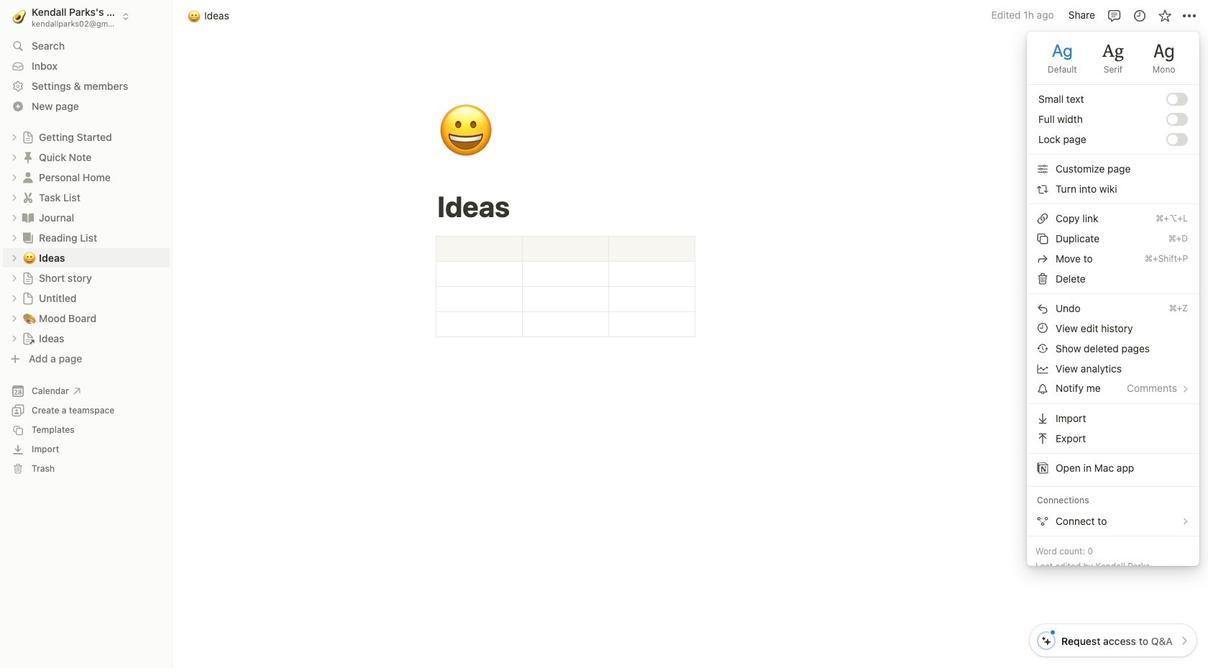 Task type: describe. For each thing, give the bounding box(es) containing it.
favorite image
[[1158, 8, 1172, 23]]

updates image
[[1133, 8, 1147, 23]]

🥑 image
[[12, 7, 26, 25]]



Task type: vqa. For each thing, say whether or not it's contained in the screenshot.
Add a page image
no



Task type: locate. For each thing, give the bounding box(es) containing it.
comments image
[[1108, 8, 1122, 23]]

menu
[[1027, 31, 1200, 536]]

😀 image
[[188, 8, 201, 24]]

😀 image
[[438, 95, 494, 168]]



